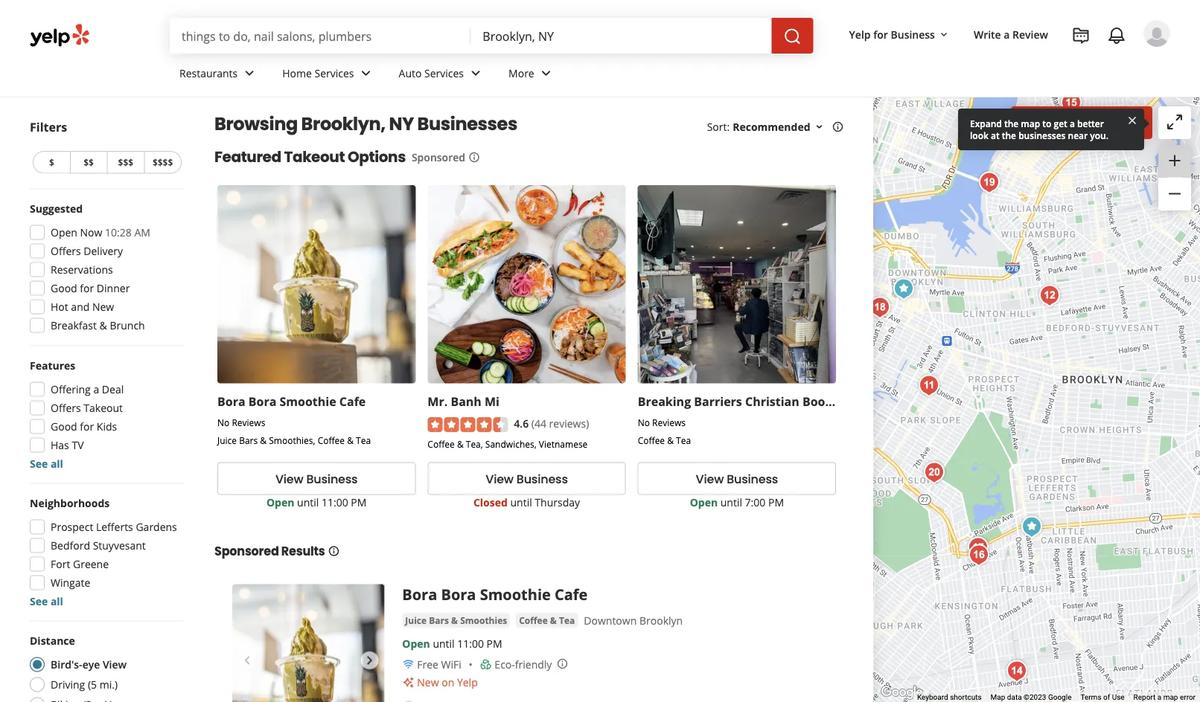 Task type: locate. For each thing, give the bounding box(es) containing it.
for left 16 chevron down v2 image
[[874, 27, 888, 41]]

driving (5 mi.)
[[51, 678, 118, 693]]

$$$$ button
[[144, 151, 182, 174]]

business inside button
[[891, 27, 935, 41]]

2 horizontal spatial view business link
[[638, 463, 836, 496]]

2 all from the top
[[51, 595, 63, 609]]

& left 'smoothies'
[[451, 615, 458, 627]]

1 horizontal spatial reviews
[[652, 417, 686, 429]]

coffee up friendly
[[519, 615, 548, 627]]

open now 10:28 am
[[51, 226, 150, 240]]

yelp right search icon
[[849, 27, 871, 41]]

1 horizontal spatial juice
[[405, 615, 427, 627]]

info icon image
[[557, 659, 568, 670], [557, 659, 568, 670]]

view business up the closed until thursday
[[486, 471, 568, 488]]

open down suggested
[[51, 226, 77, 240]]

16 eco friendly v2 image
[[480, 659, 492, 671]]

1 vertical spatial see
[[30, 595, 48, 609]]

tea right smoothies,
[[356, 435, 371, 447]]

lemongrass brooklyn image
[[865, 293, 895, 323]]

tea inside bora bora smoothie cafe no reviews juice bars & smoothies, coffee & tea
[[356, 435, 371, 447]]

a inside expand the map to get a better look at the businesses near you.
[[1070, 117, 1075, 130]]

free wifi
[[417, 658, 462, 672]]

tea inside button
[[559, 615, 575, 627]]

1 horizontal spatial 24 chevron down v2 image
[[537, 64, 555, 82]]

previous image
[[238, 652, 256, 670]]

di fara pizza image
[[1002, 657, 1032, 687]]

(44
[[532, 417, 547, 431]]

24 chevron down v2 image left auto
[[357, 64, 375, 82]]

sandwiches,
[[485, 439, 537, 451]]

11:00
[[322, 496, 348, 510], [457, 637, 484, 651]]

24 chevron down v2 image
[[241, 64, 259, 82], [467, 64, 485, 82]]

reviews inside breaking barriers christian book store and coffee shop no reviews coffee & tea view business
[[652, 417, 686, 429]]

view business
[[275, 471, 358, 488], [486, 471, 568, 488]]

1 no from the left
[[217, 417, 230, 429]]

friendly
[[515, 658, 552, 672]]

takeout up kids
[[84, 401, 123, 416]]

smoothie
[[280, 393, 336, 409], [480, 585, 551, 606]]

view business link up the closed until thursday
[[428, 463, 626, 496]]

lefferts
[[96, 521, 133, 535]]

group
[[1159, 145, 1191, 211], [25, 201, 185, 338], [25, 359, 185, 472], [25, 496, 185, 610]]

for down offers takeout
[[80, 420, 94, 434]]

1 horizontal spatial view business link
[[428, 463, 626, 496]]

view up closed
[[486, 471, 514, 488]]

view business link down smoothies,
[[217, 463, 416, 496]]

bars
[[239, 435, 258, 447], [429, 615, 449, 627]]

see all button for wingate
[[30, 595, 63, 609]]

see all for has tv
[[30, 457, 63, 471]]

24 chevron down v2 image for restaurants
[[241, 64, 259, 82]]

0 horizontal spatial takeout
[[84, 401, 123, 416]]

0 vertical spatial new
[[92, 300, 114, 314]]

&
[[99, 319, 107, 333], [260, 435, 267, 447], [347, 435, 354, 447], [667, 435, 674, 447], [457, 439, 464, 451], [451, 615, 458, 627], [550, 615, 557, 627]]

negril bk image
[[914, 371, 944, 401]]

1 vertical spatial see all
[[30, 595, 63, 609]]

gardens
[[136, 521, 177, 535]]

none field up business categories "element"
[[483, 28, 760, 44]]

1 vertical spatial sponsored
[[214, 544, 279, 561]]

0 horizontal spatial none field
[[182, 28, 459, 44]]

0 vertical spatial open until 11:00 pm
[[267, 496, 367, 510]]

a right get
[[1070, 117, 1075, 130]]

brooklyn,
[[301, 112, 386, 137]]

1 vertical spatial see all button
[[30, 595, 63, 609]]

business categories element
[[168, 54, 1171, 97]]

a for offering a deal
[[93, 383, 99, 397]]

tea left downtown
[[559, 615, 575, 627]]

map
[[1113, 115, 1141, 131], [1021, 117, 1040, 130], [1164, 694, 1178, 703]]

see all button down wingate
[[30, 595, 63, 609]]

0 vertical spatial all
[[51, 457, 63, 471]]

0 horizontal spatial open until 11:00 pm
[[267, 496, 367, 510]]

map right in
[[1113, 115, 1141, 131]]

good up hot
[[51, 281, 77, 296]]

businesses
[[1019, 129, 1066, 141]]

services right home on the top left of the page
[[315, 66, 354, 80]]

yelp for business button
[[843, 21, 956, 48]]

0 vertical spatial bora bora smoothie cafe image
[[889, 274, 919, 304]]

until up results
[[297, 496, 319, 510]]

1 reviews from the left
[[232, 417, 265, 429]]

0 vertical spatial cafe
[[339, 393, 366, 409]]

new
[[92, 300, 114, 314], [417, 676, 439, 690]]

view business link
[[217, 463, 416, 496], [428, 463, 626, 496], [638, 463, 836, 496]]

(5
[[88, 678, 97, 693]]

11:00 up 16 eco friendly v2 image
[[457, 637, 484, 651]]

reviews)
[[549, 417, 589, 431]]

filters
[[30, 119, 67, 135]]

16 free wifi v2 image
[[402, 659, 414, 671]]

1 services from the left
[[315, 66, 354, 80]]

1 horizontal spatial pm
[[487, 637, 502, 651]]

0 horizontal spatial reviews
[[232, 417, 265, 429]]

1 horizontal spatial tea
[[559, 615, 575, 627]]

bora bora smoothie cafe link up 'smoothies'
[[402, 585, 588, 606]]

business inside breaking barriers christian book store and coffee shop no reviews coffee & tea view business
[[727, 471, 778, 488]]

view up open until 7:00 pm
[[696, 471, 724, 488]]

see up the neighborhoods
[[30, 457, 48, 471]]

1 vertical spatial bora bora smoothie cafe image
[[232, 585, 384, 703]]

view business link up open until 7:00 pm
[[638, 463, 836, 496]]

map
[[991, 694, 1006, 703]]

& left smoothies,
[[260, 435, 267, 447]]

bora bora smoothie cafe link up smoothies,
[[217, 393, 366, 409]]

coffee right smoothies,
[[318, 435, 345, 447]]

until for bora bora smoothie cafe
[[297, 496, 319, 510]]

1 horizontal spatial 11:00
[[457, 637, 484, 651]]

1 horizontal spatial cafe
[[555, 585, 588, 606]]

smoothie for bora bora smoothie cafe no reviews juice bars & smoothies, coffee & tea
[[280, 393, 336, 409]]

services
[[315, 66, 354, 80], [424, 66, 464, 80]]

24 chevron down v2 image for auto services
[[467, 64, 485, 82]]

bora
[[217, 393, 245, 409], [249, 393, 277, 409], [402, 585, 437, 606], [441, 585, 476, 606]]

2 services from the left
[[424, 66, 464, 80]]

$
[[49, 156, 54, 169]]

for
[[874, 27, 888, 41], [80, 281, 94, 296], [80, 420, 94, 434]]

1 all from the top
[[51, 457, 63, 471]]

1 vertical spatial bars
[[429, 615, 449, 627]]

1 view business link from the left
[[217, 463, 416, 496]]

2 offers from the top
[[51, 401, 81, 416]]

1 horizontal spatial 16 info v2 image
[[832, 121, 844, 133]]

all down 'has'
[[51, 457, 63, 471]]

24 chevron down v2 image
[[357, 64, 375, 82], [537, 64, 555, 82]]

at
[[991, 129, 1000, 141]]

1 horizontal spatial smoothie
[[480, 585, 551, 606]]

browsing
[[214, 112, 298, 137]]

a for report a map error
[[1158, 694, 1162, 703]]

offers
[[51, 244, 81, 258], [51, 401, 81, 416]]

0 horizontal spatial view business
[[275, 471, 358, 488]]

1 vertical spatial good
[[51, 420, 77, 434]]

bedford stuyvesant
[[51, 539, 146, 553]]

services right auto
[[424, 66, 464, 80]]

view up mi.)
[[103, 658, 127, 672]]

map data ©2023 google
[[991, 694, 1072, 703]]

view down smoothies,
[[275, 471, 303, 488]]

1 vertical spatial juice
[[405, 615, 427, 627]]

bars left smoothies,
[[239, 435, 258, 447]]

$$ button
[[70, 151, 107, 174]]

0 horizontal spatial map
[[1021, 117, 1040, 130]]

offers up reservations
[[51, 244, 81, 258]]

0 horizontal spatial 24 chevron down v2 image
[[241, 64, 259, 82]]

bars inside bora bora smoothie cafe no reviews juice bars & smoothies, coffee & tea
[[239, 435, 258, 447]]

1 horizontal spatial 24 chevron down v2 image
[[467, 64, 485, 82]]

wifi
[[441, 658, 462, 672]]

open until 11:00 pm up the wifi
[[402, 637, 502, 651]]

24 chevron down v2 image inside restaurants link
[[241, 64, 259, 82]]

open until 11:00 pm up results
[[267, 496, 367, 510]]

0 horizontal spatial juice
[[217, 435, 237, 447]]

1 horizontal spatial services
[[424, 66, 464, 80]]

bora bora smoothie cafe
[[402, 585, 588, 606]]

see up "distance" at the bottom left of page
[[30, 595, 48, 609]]

you.
[[1090, 129, 1109, 141]]

1 see all button from the top
[[30, 457, 63, 471]]

yelp inside yelp for business button
[[849, 27, 871, 41]]

tea inside breaking barriers christian book store and coffee shop no reviews coffee & tea view business
[[676, 435, 691, 447]]

downtown brooklyn
[[584, 615, 683, 629]]

juice up 16 free wifi v2 image
[[405, 615, 427, 627]]

werkstatt image
[[964, 541, 994, 571]]

0 horizontal spatial no
[[217, 417, 230, 429]]

mr. banh mi link
[[428, 393, 500, 409]]

0 horizontal spatial 11:00
[[322, 496, 348, 510]]

good for good for dinner
[[51, 281, 77, 296]]

sponsored for sponsored results
[[214, 544, 279, 561]]

see all button for has tv
[[30, 457, 63, 471]]

sponsored
[[412, 150, 465, 164], [214, 544, 279, 561]]

for for kids
[[80, 420, 94, 434]]

24 chevron down v2 image right more
[[537, 64, 555, 82]]

1 view business from the left
[[275, 471, 358, 488]]

2 see all from the top
[[30, 595, 63, 609]]

0 vertical spatial takeout
[[284, 147, 345, 168]]

krupa grocery image
[[919, 458, 949, 488]]

view inside option group
[[103, 658, 127, 672]]

smoothie up smoothies,
[[280, 393, 336, 409]]

$$$ button
[[107, 151, 144, 174]]

next image
[[361, 652, 378, 670]]

3 view business link from the left
[[638, 463, 836, 496]]

sponsored left results
[[214, 544, 279, 561]]

24 chevron down v2 image inside 'home services' link
[[357, 64, 375, 82]]

open until 11:00 pm
[[267, 496, 367, 510], [402, 637, 502, 651]]

11:00 up results
[[322, 496, 348, 510]]

1 horizontal spatial takeout
[[284, 147, 345, 168]]

offers down offering
[[51, 401, 81, 416]]

0 vertical spatial bars
[[239, 435, 258, 447]]

near
[[1068, 129, 1088, 141]]

yelp
[[849, 27, 871, 41], [457, 676, 478, 690]]

0 horizontal spatial 24 chevron down v2 image
[[357, 64, 375, 82]]

option group
[[25, 634, 185, 703]]

map for expand the map to get a better look at the businesses near you.
[[1021, 117, 1040, 130]]

smoothie up coffee & tea
[[480, 585, 551, 606]]

2 no from the left
[[638, 417, 650, 429]]

view business for bora bora smoothie cafe
[[275, 471, 358, 488]]

None field
[[182, 28, 459, 44], [483, 28, 760, 44]]

ny
[[389, 112, 414, 137]]

business up 7:00
[[727, 471, 778, 488]]

1 horizontal spatial none field
[[483, 28, 760, 44]]

2 see all button from the top
[[30, 595, 63, 609]]

1 horizontal spatial sponsored
[[412, 150, 465, 164]]

mi.)
[[100, 678, 118, 693]]

new down free
[[417, 676, 439, 690]]

all down wingate
[[51, 595, 63, 609]]

open left 7:00
[[690, 496, 718, 510]]

1 vertical spatial for
[[80, 281, 94, 296]]

0 horizontal spatial cafe
[[339, 393, 366, 409]]

business left 16 chevron down v2 image
[[891, 27, 935, 41]]

1 vertical spatial offers
[[51, 401, 81, 416]]

group containing features
[[25, 359, 185, 472]]

tea for bora bora smoothie cafe
[[356, 435, 371, 447]]

open
[[51, 226, 77, 240], [267, 496, 294, 510], [690, 496, 718, 510], [402, 637, 430, 651]]

pm for cafe
[[351, 496, 367, 510]]

0 vertical spatial yelp
[[849, 27, 871, 41]]

open up sponsored results
[[267, 496, 294, 510]]

0 horizontal spatial pm
[[351, 496, 367, 510]]

2 24 chevron down v2 image from the left
[[467, 64, 485, 82]]

until for mr. banh mi
[[510, 496, 532, 510]]

keyboard shortcuts
[[917, 694, 982, 703]]

1 horizontal spatial open until 11:00 pm
[[402, 637, 502, 651]]

good for good for kids
[[51, 420, 77, 434]]

1 vertical spatial cafe
[[555, 585, 588, 606]]

1 offers from the top
[[51, 244, 81, 258]]

24 chevron down v2 image right restaurants
[[241, 64, 259, 82]]

1 horizontal spatial map
[[1113, 115, 1141, 131]]

until right closed
[[510, 496, 532, 510]]

map region
[[833, 0, 1200, 703]]

0 vertical spatial sponsored
[[412, 150, 465, 164]]

0 horizontal spatial smoothie
[[280, 393, 336, 409]]

group containing neighborhoods
[[25, 496, 185, 610]]

0 horizontal spatial view business link
[[217, 463, 416, 496]]

map left error
[[1164, 694, 1178, 703]]

2 good from the top
[[51, 420, 77, 434]]

no
[[217, 417, 230, 429], [638, 417, 650, 429]]

tea
[[356, 435, 371, 447], [676, 435, 691, 447], [559, 615, 575, 627]]

greene
[[73, 558, 109, 572]]

keyboard shortcuts button
[[917, 693, 982, 703]]

pm
[[351, 496, 367, 510], [768, 496, 784, 510], [487, 637, 502, 651]]

1 see all from the top
[[30, 457, 63, 471]]

None search field
[[170, 18, 817, 54]]

projects image
[[1072, 27, 1090, 45]]

a left deal
[[93, 383, 99, 397]]

sponsored for sponsored
[[412, 150, 465, 164]]

0 horizontal spatial tea
[[356, 435, 371, 447]]

juice left smoothies,
[[217, 435, 237, 447]]

1 horizontal spatial view business
[[486, 471, 568, 488]]

1 vertical spatial new
[[417, 676, 439, 690]]

in
[[1099, 115, 1110, 131]]

2 none field from the left
[[483, 28, 760, 44]]

1 horizontal spatial no
[[638, 417, 650, 429]]

notifications image
[[1108, 27, 1126, 45]]

takeout
[[284, 147, 345, 168], [84, 401, 123, 416]]

1 vertical spatial all
[[51, 595, 63, 609]]

sort:
[[707, 120, 730, 134]]

closed until thursday
[[474, 496, 580, 510]]

map left to
[[1021, 117, 1040, 130]]

the
[[1005, 117, 1019, 130], [1002, 129, 1016, 141]]

16 chevron down v2 image
[[814, 121, 826, 133]]

0 vertical spatial see all button
[[30, 457, 63, 471]]

1 24 chevron down v2 image from the left
[[241, 64, 259, 82]]

see all down 'has'
[[30, 457, 63, 471]]

0 horizontal spatial new
[[92, 300, 114, 314]]

am
[[134, 226, 150, 240]]

coffee down 4.6 star rating image
[[428, 439, 455, 451]]

for up hot and new
[[80, 281, 94, 296]]

coffee & tea link
[[516, 614, 578, 629]]

2 vertical spatial for
[[80, 420, 94, 434]]

0 vertical spatial for
[[874, 27, 888, 41]]

features
[[30, 359, 75, 373]]

kids
[[97, 420, 117, 434]]

a right write
[[1004, 27, 1010, 41]]

new up "breakfast & brunch"
[[92, 300, 114, 314]]

1 see from the top
[[30, 457, 48, 471]]

see all down wingate
[[30, 595, 63, 609]]

& down breaking
[[667, 435, 674, 447]]

& up friendly
[[550, 615, 557, 627]]

search
[[1056, 115, 1096, 131]]

1 good from the top
[[51, 281, 77, 296]]

bora bora smoothie cafe image
[[889, 274, 919, 304], [232, 585, 384, 703]]

review
[[1013, 27, 1048, 41]]

restaurants
[[179, 66, 238, 80]]

coffee inside bora bora smoothie cafe no reviews juice bars & smoothies, coffee & tea
[[318, 435, 345, 447]]

view business down smoothies,
[[275, 471, 358, 488]]

wheated image
[[963, 534, 993, 563]]

0 horizontal spatial sponsored
[[214, 544, 279, 561]]

until left 7:00
[[721, 496, 742, 510]]

cafe for bora bora smoothie cafe
[[555, 585, 588, 606]]

2 24 chevron down v2 image from the left
[[537, 64, 555, 82]]

a inside group
[[93, 383, 99, 397]]

breakfast & brunch
[[51, 319, 145, 333]]

map inside expand the map to get a better look at the businesses near you.
[[1021, 117, 1040, 130]]

takeout for featured
[[284, 147, 345, 168]]

1 horizontal spatial yelp
[[849, 27, 871, 41]]

0 horizontal spatial services
[[315, 66, 354, 80]]

2 horizontal spatial map
[[1164, 694, 1178, 703]]

16 new v2 image
[[402, 677, 414, 689]]

sponsored left 16 info v2 image
[[412, 150, 465, 164]]

1 vertical spatial 16 info v2 image
[[328, 546, 340, 558]]

0 horizontal spatial bora bora smoothie cafe image
[[232, 585, 384, 703]]

16 info v2 image right 16 chevron down v2 icon
[[832, 121, 844, 133]]

4.6 star rating image
[[428, 418, 508, 433]]

24 chevron down v2 image right auto services
[[467, 64, 485, 82]]

1 vertical spatial takeout
[[84, 401, 123, 416]]

1 vertical spatial bora bora smoothie cafe link
[[402, 585, 588, 606]]

0 vertical spatial smoothie
[[280, 393, 336, 409]]

1 horizontal spatial bars
[[429, 615, 449, 627]]

expand the map to get a better look at the businesses near you.
[[970, 117, 1109, 141]]

0 vertical spatial 16 info v2 image
[[832, 121, 844, 133]]

0 vertical spatial offers
[[51, 244, 81, 258]]

hot
[[51, 300, 68, 314]]

1 vertical spatial open until 11:00 pm
[[402, 637, 502, 651]]

cafe inside bora bora smoothie cafe no reviews juice bars & smoothies, coffee & tea
[[339, 393, 366, 409]]

0 horizontal spatial bora bora smoothie cafe link
[[217, 393, 366, 409]]

zoom in image
[[1166, 152, 1184, 170]]

see all button down 'has'
[[30, 457, 63, 471]]

0 vertical spatial see
[[30, 457, 48, 471]]

1 vertical spatial smoothie
[[480, 585, 551, 606]]

juice bars & smoothies link
[[402, 614, 510, 629]]

bars up free wifi
[[429, 615, 449, 627]]

$$
[[84, 156, 94, 169]]

no inside breaking barriers christian book store and coffee shop no reviews coffee & tea view business
[[638, 417, 650, 429]]

takeout down brooklyn,
[[284, 147, 345, 168]]

2 horizontal spatial pm
[[768, 496, 784, 510]]

0 vertical spatial good
[[51, 281, 77, 296]]

cafe
[[339, 393, 366, 409], [555, 585, 588, 606]]

0 vertical spatial juice
[[217, 435, 237, 447]]

none field up home services
[[182, 28, 459, 44]]

0 horizontal spatial bars
[[239, 435, 258, 447]]

a
[[1004, 27, 1010, 41], [1070, 117, 1075, 130], [93, 383, 99, 397], [1158, 694, 1162, 703]]

2 see from the top
[[30, 595, 48, 609]]

2 reviews from the left
[[652, 417, 686, 429]]

0 horizontal spatial yelp
[[457, 676, 478, 690]]

24 chevron down v2 image inside auto services link
[[467, 64, 485, 82]]

2 horizontal spatial tea
[[676, 435, 691, 447]]

tea down breaking
[[676, 435, 691, 447]]

smoothie inside bora bora smoothie cafe no reviews juice bars & smoothies, coffee & tea
[[280, 393, 336, 409]]

16 chevron down v2 image
[[938, 29, 950, 41]]

0 vertical spatial see all
[[30, 457, 63, 471]]

new on yelp
[[417, 676, 478, 690]]

juice inside juice bars & smoothies button
[[405, 615, 427, 627]]

search image
[[784, 28, 802, 45]]

16 info v2 image
[[832, 121, 844, 133], [328, 546, 340, 558]]

reviews
[[232, 417, 265, 429], [652, 417, 686, 429]]

tv
[[72, 439, 84, 453]]

1 none field from the left
[[182, 28, 459, 44]]

a right "report" at the right bottom
[[1158, 694, 1162, 703]]

2 view business from the left
[[486, 471, 568, 488]]

24 chevron down v2 image inside the more link
[[537, 64, 555, 82]]

16 info v2 image right results
[[328, 546, 340, 558]]

1 24 chevron down v2 image from the left
[[357, 64, 375, 82]]

good up 'has tv'
[[51, 420, 77, 434]]

recommended button
[[733, 120, 826, 134]]

and
[[871, 393, 894, 409]]

for inside button
[[874, 27, 888, 41]]

yelp right on
[[457, 676, 478, 690]]

of
[[1104, 694, 1110, 703]]

vietnamese
[[539, 439, 588, 451]]

business down smoothies,
[[306, 471, 358, 488]]



Task type: describe. For each thing, give the bounding box(es) containing it.
browsing brooklyn, ny businesses
[[214, 112, 517, 137]]

store
[[836, 393, 868, 409]]

recommended
[[733, 120, 811, 134]]

on
[[442, 676, 454, 690]]

all for has tv
[[51, 457, 63, 471]]

24 chevron down v2 image for home services
[[357, 64, 375, 82]]

free
[[417, 658, 439, 672]]

featured
[[214, 147, 281, 168]]

view business for mr. banh mi
[[486, 471, 568, 488]]

write a review link
[[968, 21, 1054, 48]]

closed
[[474, 496, 508, 510]]

bars inside button
[[429, 615, 449, 627]]

breakfast
[[51, 319, 97, 333]]

mi
[[485, 393, 500, 409]]

16 info v2 image
[[468, 151, 480, 163]]

prospect lefferts gardens
[[51, 521, 177, 535]]

offers delivery
[[51, 244, 123, 258]]

brunch
[[110, 319, 145, 333]]

none field find
[[182, 28, 459, 44]]

featured takeout options
[[214, 147, 406, 168]]

terms of use link
[[1081, 694, 1125, 703]]

offers for offers delivery
[[51, 244, 81, 258]]

close image
[[1127, 114, 1139, 127]]

juice bars & smoothies button
[[402, 614, 510, 629]]

a for write a review
[[1004, 27, 1010, 41]]

1 horizontal spatial bora bora smoothie cafe image
[[889, 274, 919, 304]]

open up 16 free wifi v2 image
[[402, 637, 430, 651]]

auto services link
[[387, 54, 497, 97]]

view inside breaking barriers christian book store and coffee shop no reviews coffee & tea view business
[[696, 471, 724, 488]]

smoothie for bora bora smoothie cafe
[[480, 585, 551, 606]]

eye
[[82, 658, 100, 672]]

google image
[[878, 684, 927, 703]]

barano image
[[975, 168, 1004, 198]]

baron's image
[[1035, 281, 1065, 311]]

10:28
[[105, 226, 132, 240]]

0 horizontal spatial 16 info v2 image
[[328, 546, 340, 558]]

1 vertical spatial 11:00
[[457, 637, 484, 651]]

redo search in map
[[1023, 115, 1141, 131]]

distance
[[30, 634, 75, 649]]

bora bora smoothie cafe no reviews juice bars & smoothies, coffee & tea
[[217, 393, 371, 447]]

all for wingate
[[51, 595, 63, 609]]

tea,
[[466, 439, 483, 451]]

report a map error link
[[1134, 694, 1196, 703]]

ihop image
[[1017, 513, 1047, 542]]

deal
[[102, 383, 124, 397]]

takeout for offers
[[84, 401, 123, 416]]

zoom out image
[[1166, 185, 1184, 203]]

1 horizontal spatial bora bora smoothie cafe link
[[402, 585, 588, 606]]

& right smoothies,
[[347, 435, 354, 447]]

expand map image
[[1166, 113, 1184, 131]]

slideshow element
[[232, 585, 384, 703]]

bird's-eye view
[[51, 658, 127, 672]]

downtown
[[584, 615, 637, 629]]

map for report a map error
[[1164, 694, 1178, 703]]

1 horizontal spatial new
[[417, 676, 439, 690]]

1 vertical spatial yelp
[[457, 676, 478, 690]]

mateo r. image
[[1144, 20, 1171, 47]]

coffee & tea, sandwiches, vietnamese
[[428, 439, 588, 451]]

to
[[1043, 117, 1052, 130]]

get
[[1054, 117, 1068, 130]]

$$$$
[[153, 156, 173, 169]]

fort greene
[[51, 558, 109, 572]]

write a review
[[974, 27, 1048, 41]]

data
[[1007, 694, 1022, 703]]

redo search in map button
[[1011, 106, 1153, 139]]

bedford
[[51, 539, 90, 553]]

0 vertical spatial 11:00
[[322, 496, 348, 510]]

restaurants link
[[168, 54, 270, 97]]

driving
[[51, 678, 85, 693]]

eco-
[[495, 658, 515, 672]]

& inside breaking barriers christian book store and coffee shop no reviews coffee & tea view business
[[667, 435, 674, 447]]

neighborhoods
[[30, 497, 110, 511]]

24 chevron down v2 image for more
[[537, 64, 555, 82]]

suggested
[[30, 202, 83, 216]]

coffee down breaking
[[638, 435, 665, 447]]

& left tea,
[[457, 439, 464, 451]]

juice inside bora bora smoothie cafe no reviews juice bars & smoothies, coffee & tea
[[217, 435, 237, 447]]

coffee & tea
[[519, 615, 575, 627]]

home services link
[[270, 54, 387, 97]]

shop
[[939, 393, 968, 409]]

expand the map to get a better look at the businesses near you. tooltip
[[958, 109, 1145, 150]]

none field near
[[483, 28, 760, 44]]

for for business
[[874, 27, 888, 41]]

view business link for breaking
[[638, 463, 836, 496]]

option group containing distance
[[25, 634, 185, 703]]

7:00
[[745, 496, 766, 510]]

group containing suggested
[[25, 201, 185, 338]]

0 vertical spatial bora bora smoothie cafe link
[[217, 393, 366, 409]]

cafe for bora bora smoothie cafe no reviews juice bars & smoothies, coffee & tea
[[339, 393, 366, 409]]

more link
[[497, 54, 567, 97]]

until for breaking barriers christian book store and coffee shop
[[721, 496, 742, 510]]

Find text field
[[182, 28, 459, 44]]

services for auto services
[[424, 66, 464, 80]]

see for has tv
[[30, 457, 48, 471]]

no inside bora bora smoothie cafe no reviews juice bars & smoothies, coffee & tea
[[217, 417, 230, 429]]

google
[[1048, 694, 1072, 703]]

sponsored results
[[214, 544, 325, 561]]

amber steakhouse image
[[1057, 88, 1086, 118]]

auto
[[399, 66, 422, 80]]

see for wingate
[[30, 595, 48, 609]]

for for dinner
[[80, 281, 94, 296]]

dinner
[[97, 281, 130, 296]]

better
[[1078, 117, 1104, 130]]

business up "thursday"
[[517, 471, 568, 488]]

yelp for business
[[849, 27, 935, 41]]

stuyvesant
[[93, 539, 146, 553]]

offers takeout
[[51, 401, 123, 416]]

pm for book
[[768, 496, 784, 510]]

& inside juice bars & smoothies button
[[451, 615, 458, 627]]

until up free wifi
[[433, 637, 455, 651]]

write
[[974, 27, 1001, 41]]

banh
[[451, 393, 482, 409]]

wingate
[[51, 576, 90, 591]]

view business link for bora
[[217, 463, 416, 496]]

keyboard
[[917, 694, 948, 703]]

now
[[80, 226, 102, 240]]

home services
[[282, 66, 354, 80]]

2 view business link from the left
[[428, 463, 626, 496]]

options
[[348, 147, 406, 168]]

4.6
[[514, 417, 529, 431]]

breaking barriers christian book store and coffee shop no reviews coffee & tea view business
[[638, 393, 968, 488]]

good for dinner
[[51, 281, 130, 296]]

smoothies
[[460, 615, 507, 627]]

services for home services
[[315, 66, 354, 80]]

juice bars & smoothies
[[405, 615, 507, 627]]

tea for breaking barriers christian book store and coffee shop
[[676, 435, 691, 447]]

barriers
[[694, 393, 742, 409]]

map inside button
[[1113, 115, 1141, 131]]

open inside group
[[51, 226, 77, 240]]

coffee inside button
[[519, 615, 548, 627]]

$ button
[[33, 151, 70, 174]]

offers for offers takeout
[[51, 401, 81, 416]]

reviews inside bora bora smoothie cafe no reviews juice bars & smoothies, coffee & tea
[[232, 417, 265, 429]]

Near text field
[[483, 28, 760, 44]]

coffee right the and
[[897, 393, 936, 409]]

more
[[509, 66, 534, 80]]

results
[[281, 544, 325, 561]]

mr.
[[428, 393, 448, 409]]

terms
[[1081, 694, 1102, 703]]

& left brunch
[[99, 319, 107, 333]]

coffee & tea button
[[516, 614, 578, 629]]

see all for wingate
[[30, 595, 63, 609]]

good for kids
[[51, 420, 117, 434]]

thursday
[[535, 496, 580, 510]]

breaking
[[638, 393, 691, 409]]

& inside coffee & tea button
[[550, 615, 557, 627]]

delivery
[[84, 244, 123, 258]]

user actions element
[[837, 19, 1191, 110]]

offering a deal
[[51, 383, 124, 397]]



Task type: vqa. For each thing, say whether or not it's contained in the screenshot.
the $$$$
yes



